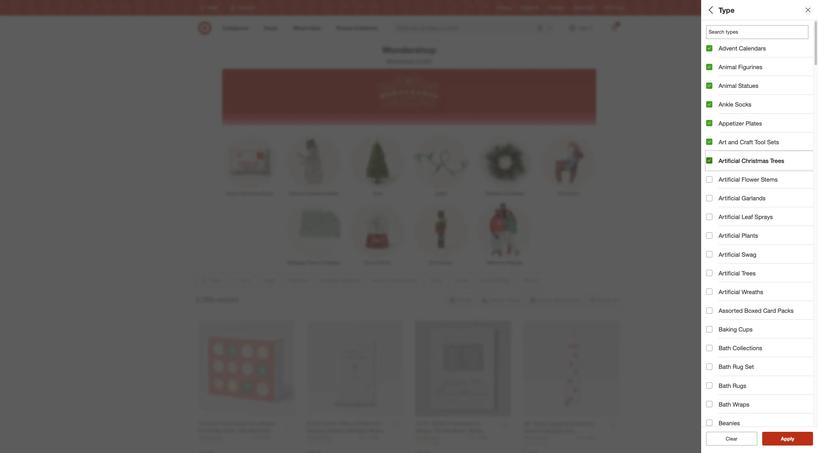 Task type: locate. For each thing, give the bounding box(es) containing it.
Artificial Flower Stems checkbox
[[706, 176, 712, 182]]

0 horizontal spatial trees
[[372, 191, 382, 196]]

christmas inside type dialog
[[742, 157, 769, 164]]

ankle socks
[[719, 101, 751, 108]]

2 artificial from the top
[[719, 176, 740, 183]]

5 artificial from the top
[[719, 232, 740, 239]]

0 horizontal spatial indoor
[[226, 191, 239, 196]]

3 artificial from the top
[[719, 194, 740, 202]]

baking cups
[[719, 326, 753, 333]]

indoor christmas decor
[[226, 191, 273, 196]]

snow globes
[[364, 260, 390, 265]]

2 bath from the top
[[719, 363, 731, 370]]

nutcrackers link
[[409, 202, 473, 266]]

results for 2,394 results
[[216, 295, 239, 304]]

clear for clear all
[[723, 436, 734, 442]]

find stores
[[604, 5, 623, 10]]

clear all
[[723, 436, 741, 442]]

advent inside type dialog
[[719, 45, 737, 52]]

search
[[544, 25, 559, 32]]

1 vertical spatial 2
[[543, 441, 545, 446]]

18 link
[[198, 441, 294, 446]]

0 horizontal spatial 2
[[543, 441, 545, 446]]

1 vertical spatial trees
[[372, 191, 382, 196]]

bath rugs
[[719, 382, 746, 389]]

clear for clear
[[726, 436, 738, 442]]

bath rug set
[[719, 363, 754, 370]]

clear down beanies
[[726, 436, 738, 442]]

pajamas
[[506, 260, 523, 265]]

What can we help you find? suggestions appear below search field
[[393, 21, 548, 35]]

artificial up assorted on the bottom right of page
[[719, 288, 740, 295]]

indoor inside 'link'
[[226, 191, 239, 196]]

wreaths inside type dialog
[[742, 288, 763, 295]]

lights link
[[409, 133, 473, 197]]

bath right bath collections option
[[719, 344, 731, 352]]

0 vertical spatial indoor
[[706, 92, 724, 99]]

Artificial Christmas Trees checkbox
[[706, 157, 712, 164]]

1 horizontal spatial indoor
[[706, 92, 724, 99]]

apply button
[[762, 432, 813, 446]]

christmas
[[742, 157, 769, 164], [240, 191, 260, 196], [306, 191, 326, 196]]

artificial down rating
[[719, 176, 740, 183]]

wreaths
[[485, 191, 501, 196], [742, 288, 763, 295]]

clear left the all
[[723, 436, 734, 442]]

registry
[[497, 5, 511, 10]]

4 bath from the top
[[719, 401, 731, 408]]

0 horizontal spatial decor
[[261, 191, 273, 196]]

trees inside "link"
[[372, 191, 382, 196]]

trees link
[[345, 133, 409, 197]]

artificial left swag
[[719, 251, 740, 258]]

use
[[751, 92, 762, 99]]

price button
[[706, 108, 818, 129]]

1 horizontal spatial results
[[785, 436, 801, 442]]

1 vertical spatial advent
[[719, 45, 737, 52]]

artificial for artificial garlands
[[719, 194, 740, 202]]

0 vertical spatial &
[[502, 191, 505, 196]]

features button
[[706, 42, 818, 64]]

art and craft tool sets
[[719, 138, 779, 145]]

2 clear from the left
[[726, 436, 738, 442]]

wondershop wondershop (2,394)
[[382, 44, 436, 65]]

none text field inside type dialog
[[706, 25, 808, 39]]

decor inside 'link'
[[261, 191, 273, 196]]

package quantity button
[[706, 64, 818, 86]]

bath for bath rug set
[[719, 363, 731, 370]]

6 artificial from the top
[[719, 251, 740, 258]]

&
[[502, 191, 505, 196], [319, 260, 322, 265]]

2,394 results
[[196, 295, 239, 304]]

rug
[[733, 363, 743, 370]]

results right see at the right of the page
[[785, 436, 801, 442]]

outdoor inside button
[[726, 92, 749, 99]]

bath for bath rugs
[[719, 382, 731, 389]]

indoor outdoor use
[[706, 92, 762, 99]]

apply
[[781, 436, 794, 442]]

0 vertical spatial trees
[[770, 157, 784, 164]]

1 horizontal spatial christmas
[[306, 191, 326, 196]]

bath left rug
[[719, 363, 731, 370]]

1 horizontal spatial wreaths
[[742, 288, 763, 295]]

2 horizontal spatial christmas
[[742, 157, 769, 164]]

1 artificial from the top
[[719, 157, 740, 164]]

artificial wreaths
[[719, 288, 763, 295]]

guest
[[706, 158, 723, 165]]

statues
[[738, 82, 758, 89]]

0 vertical spatial outdoor
[[726, 92, 749, 99]]

7 artificial from the top
[[719, 269, 740, 277]]

clear inside all filters dialog
[[723, 436, 734, 442]]

2
[[617, 22, 618, 26], [543, 441, 545, 446]]

type inside "type advent calendars; animal figurines; animal statues; ankl"
[[706, 25, 719, 32]]

decor for indoor christmas decor
[[261, 191, 273, 196]]

0 vertical spatial results
[[216, 295, 239, 304]]

indoor inside button
[[706, 92, 724, 99]]

outdoor
[[726, 92, 749, 99], [288, 191, 305, 196]]

artificial right artificial garlands option
[[719, 194, 740, 202]]

artificial up fpo/apo
[[719, 213, 740, 220]]

type for type advent calendars; animal figurines; animal statues; ankl
[[706, 25, 719, 32]]

artificial for artificial christmas trees
[[719, 157, 740, 164]]

1 vertical spatial wreaths
[[742, 288, 763, 295]]

10
[[326, 441, 330, 446]]

Bath Rugs checkbox
[[706, 382, 712, 389]]

1 horizontal spatial trees
[[742, 269, 756, 277]]

0 horizontal spatial results
[[216, 295, 239, 304]]

matching
[[487, 260, 505, 265]]

0 vertical spatial 2
[[617, 22, 618, 26]]

clear inside type dialog
[[726, 436, 738, 442]]

decor for outdoor christmas decor
[[327, 191, 339, 196]]

artificial for artificial leaf sprays
[[719, 213, 740, 220]]

plates
[[746, 120, 762, 127]]

type inside dialog
[[719, 5, 735, 14]]

collections
[[733, 344, 762, 352]]

0 vertical spatial wondershop
[[382, 44, 436, 55]]

include
[[719, 244, 738, 251]]

circle
[[585, 5, 594, 10]]

artificial up the include
[[719, 232, 740, 239]]

1 vertical spatial type
[[706, 25, 719, 32]]

out
[[740, 244, 748, 251]]

christmas inside 'link'
[[240, 191, 260, 196]]

sprays
[[755, 213, 773, 220]]

1 vertical spatial indoor
[[226, 191, 239, 196]]

3 bath from the top
[[719, 382, 731, 389]]

Artificial Garlands checkbox
[[706, 195, 712, 201]]

1 horizontal spatial decor
[[327, 191, 339, 196]]

10 link
[[307, 441, 403, 446]]

2 link
[[607, 21, 621, 35], [524, 441, 620, 446]]

0 horizontal spatial garlands
[[506, 191, 524, 196]]

bath for bath wraps
[[719, 401, 731, 408]]

baking
[[719, 326, 737, 333]]

plants
[[742, 232, 758, 239]]

ornaments link
[[536, 133, 600, 197]]

1 horizontal spatial outdoor
[[726, 92, 749, 99]]

0 vertical spatial advent
[[706, 33, 720, 38]]

outdoor christmas decor
[[288, 191, 339, 196]]

animal up calendars
[[743, 33, 757, 38]]

1 vertical spatial &
[[319, 260, 322, 265]]

2,394
[[196, 295, 214, 304]]

Animal Statues checkbox
[[706, 83, 712, 89]]

package quantity
[[706, 70, 756, 77]]

advent up advent calendars option
[[706, 33, 720, 38]]

matching pajamas
[[487, 260, 523, 265]]

results inside button
[[785, 436, 801, 442]]

Artificial Plants checkbox
[[706, 232, 712, 239]]

1 clear from the left
[[723, 436, 734, 442]]

Assorted Boxed Card Packs checkbox
[[706, 307, 712, 314]]

type right all
[[719, 5, 735, 14]]

packs
[[778, 307, 794, 314]]

wondershop up (2,394)
[[382, 44, 436, 55]]

bath for bath collections
[[719, 344, 731, 352]]

socks
[[735, 101, 751, 108]]

4 artificial from the top
[[719, 213, 740, 220]]

1 horizontal spatial &
[[502, 191, 505, 196]]

0 horizontal spatial &
[[319, 260, 322, 265]]

guest rating button
[[706, 151, 818, 173]]

bath right bath wraps checkbox
[[719, 401, 731, 408]]

ad
[[534, 5, 539, 10]]

clear
[[723, 436, 734, 442], [726, 436, 738, 442]]

target
[[574, 5, 584, 10]]

advent down calendars;
[[719, 45, 737, 52]]

1 horizontal spatial garlands
[[742, 194, 766, 202]]

1 horizontal spatial 2
[[617, 22, 618, 26]]

0 vertical spatial wreaths
[[485, 191, 501, 196]]

ankl
[[810, 33, 818, 38]]

0 vertical spatial 2 link
[[607, 21, 621, 35]]

0 horizontal spatial outdoor
[[288, 191, 305, 196]]

artificial down and
[[719, 157, 740, 164]]

all filters
[[706, 5, 736, 14]]

Art and Craft Tool Sets checkbox
[[706, 139, 712, 145]]

bath
[[719, 344, 731, 352], [719, 363, 731, 370], [719, 382, 731, 389], [719, 401, 731, 408]]

& inside wrapping paper & supplies link
[[319, 260, 322, 265]]

1 vertical spatial results
[[785, 436, 801, 442]]

artificial garlands
[[719, 194, 766, 202]]

Bath Wraps checkbox
[[706, 401, 712, 407]]

0 horizontal spatial wreaths
[[485, 191, 501, 196]]

2 decor from the left
[[327, 191, 339, 196]]

artificial for artificial trees
[[719, 269, 740, 277]]

Baking Cups checkbox
[[706, 326, 712, 332]]

0 vertical spatial type
[[719, 5, 735, 14]]

1 bath from the top
[[719, 344, 731, 352]]

1 decor from the left
[[261, 191, 273, 196]]

Animal Figurines checkbox
[[706, 64, 712, 70]]

wondershop
[[382, 44, 436, 55], [387, 58, 415, 65]]

wondershop inside "wondershop wondershop (2,394)"
[[387, 58, 415, 65]]

artificial right the artificial trees checkbox
[[719, 269, 740, 277]]

wreaths & garlands link
[[473, 133, 536, 197]]

Artificial Leaf Sprays checkbox
[[706, 214, 712, 220]]

type down all
[[706, 25, 719, 32]]

wondershop left (2,394)
[[387, 58, 415, 65]]

quantity
[[732, 70, 756, 77]]

1 vertical spatial wondershop
[[387, 58, 415, 65]]

type advent calendars; animal figurines; animal statues; ankl
[[706, 25, 818, 38]]

8 artificial from the top
[[719, 288, 740, 295]]

bath left rugs
[[719, 382, 731, 389]]

artificial for artificial flower stems
[[719, 176, 740, 183]]

indoor for indoor christmas decor
[[226, 191, 239, 196]]

animal figurines
[[719, 63, 762, 70]]

0 horizontal spatial christmas
[[240, 191, 260, 196]]

None text field
[[706, 25, 808, 39]]

animal
[[743, 33, 757, 38], [778, 33, 791, 38], [719, 63, 737, 70], [719, 82, 737, 89]]

results right 2,394
[[216, 295, 239, 304]]



Task type: describe. For each thing, give the bounding box(es) containing it.
color button
[[706, 195, 818, 217]]

search button
[[544, 21, 559, 36]]

package
[[706, 70, 730, 77]]

guest rating
[[706, 158, 743, 165]]

weekly
[[521, 5, 533, 10]]

advent inside "type advent calendars; animal figurines; animal statues; ankl"
[[706, 33, 720, 38]]

all filters dialog
[[701, 0, 818, 453]]

garlands inside type dialog
[[742, 194, 766, 202]]

animal left statues;
[[778, 33, 791, 38]]

snow globes link
[[345, 202, 409, 266]]

features
[[706, 48, 731, 56]]

find stores link
[[604, 5, 623, 10]]

animal down features
[[719, 63, 737, 70]]

nutcrackers
[[429, 260, 453, 265]]

Advent Calendars checkbox
[[706, 45, 712, 51]]

sets
[[767, 138, 779, 145]]

advent calendars
[[719, 45, 766, 52]]

artificial christmas trees
[[719, 157, 784, 164]]

leaf
[[742, 213, 753, 220]]

artificial swag
[[719, 251, 756, 258]]

Bath Collections checkbox
[[706, 345, 712, 351]]

Include out of stock checkbox
[[706, 244, 712, 251]]

of
[[750, 244, 755, 251]]

flower
[[742, 176, 759, 183]]

Artificial Trees checkbox
[[706, 270, 712, 276]]

matching pajamas link
[[473, 202, 536, 266]]

see results
[[774, 436, 801, 442]]

indoor outdoor use button
[[706, 86, 818, 108]]

(2,394)
[[416, 58, 431, 65]]

figurines
[[738, 63, 762, 70]]

indoor for indoor outdoor use
[[706, 92, 724, 99]]

artificial flower stems
[[719, 176, 778, 183]]

artificial for artificial plants
[[719, 232, 740, 239]]

stems
[[761, 176, 778, 183]]

assorted boxed card packs
[[719, 307, 794, 314]]

artificial for artificial swag
[[719, 251, 740, 258]]

deals
[[706, 136, 722, 143]]

christmas for outdoor
[[306, 191, 326, 196]]

Bath Rug Set checkbox
[[706, 364, 712, 370]]

target circle link
[[574, 5, 594, 10]]

artificial leaf sprays
[[719, 213, 773, 220]]

Ankle Socks checkbox
[[706, 101, 712, 108]]

bath collections
[[719, 344, 762, 352]]

artificial for artificial wreaths
[[719, 288, 740, 295]]

statues;
[[792, 33, 809, 38]]

see
[[774, 436, 783, 442]]

Beanies checkbox
[[706, 420, 712, 426]]

weekly ad
[[521, 5, 539, 10]]

1 vertical spatial 2 link
[[524, 441, 620, 446]]

redcard link
[[549, 5, 564, 10]]

wrapping paper & supplies link
[[282, 202, 345, 266]]

wraps
[[733, 401, 749, 408]]

Appetizer Plates checkbox
[[706, 120, 712, 126]]

color
[[706, 201, 721, 208]]

& inside wreaths & garlands link
[[502, 191, 505, 196]]

fpo/apo
[[706, 223, 733, 230]]

artificial trees
[[719, 269, 756, 277]]

globes
[[376, 260, 390, 265]]

2 vertical spatial trees
[[742, 269, 756, 277]]

rugs
[[733, 382, 746, 389]]

registry link
[[497, 5, 511, 10]]

animal up indoor outdoor use
[[719, 82, 737, 89]]

theme button
[[706, 173, 818, 195]]

cups
[[739, 326, 753, 333]]

card
[[763, 307, 776, 314]]

calendars
[[739, 45, 766, 52]]

christmas for indoor
[[240, 191, 260, 196]]

lights
[[435, 191, 447, 196]]

18
[[218, 441, 222, 446]]

wondershop at target image
[[222, 69, 596, 125]]

clear button
[[706, 432, 757, 446]]

bath wraps
[[719, 401, 749, 408]]

99
[[434, 441, 439, 446]]

outdoor christmas decor link
[[282, 133, 345, 197]]

price
[[706, 114, 721, 121]]

type dialog
[[701, 0, 818, 453]]

stock
[[757, 244, 771, 251]]

art
[[719, 138, 727, 145]]

christmas for artificial
[[742, 157, 769, 164]]

Artificial Swag checkbox
[[706, 251, 712, 257]]

weekly ad link
[[521, 5, 539, 10]]

indoor christmas decor link
[[218, 133, 282, 197]]

all
[[736, 436, 741, 442]]

figurines;
[[758, 33, 777, 38]]

results for see results
[[785, 436, 801, 442]]

paper
[[307, 260, 318, 265]]

Artificial Wreaths checkbox
[[706, 289, 712, 295]]

and
[[728, 138, 738, 145]]

filters
[[717, 5, 736, 14]]

rating
[[724, 158, 743, 165]]

type for type
[[719, 5, 735, 14]]

clear all button
[[706, 432, 757, 446]]

set
[[745, 363, 754, 370]]

target circle
[[574, 5, 594, 10]]

animal statues
[[719, 82, 758, 89]]

1 vertical spatial outdoor
[[288, 191, 305, 196]]

garlands inside wreaths & garlands link
[[506, 191, 524, 196]]

include out of stock
[[719, 244, 771, 251]]

craft
[[740, 138, 753, 145]]

see results button
[[762, 432, 813, 446]]

appetizer
[[719, 120, 744, 127]]

snow
[[364, 260, 375, 265]]

assorted
[[719, 307, 743, 314]]

2 horizontal spatial trees
[[770, 157, 784, 164]]

ornaments
[[557, 191, 579, 196]]



Task type: vqa. For each thing, say whether or not it's contained in the screenshot.
the bottommost Advent
yes



